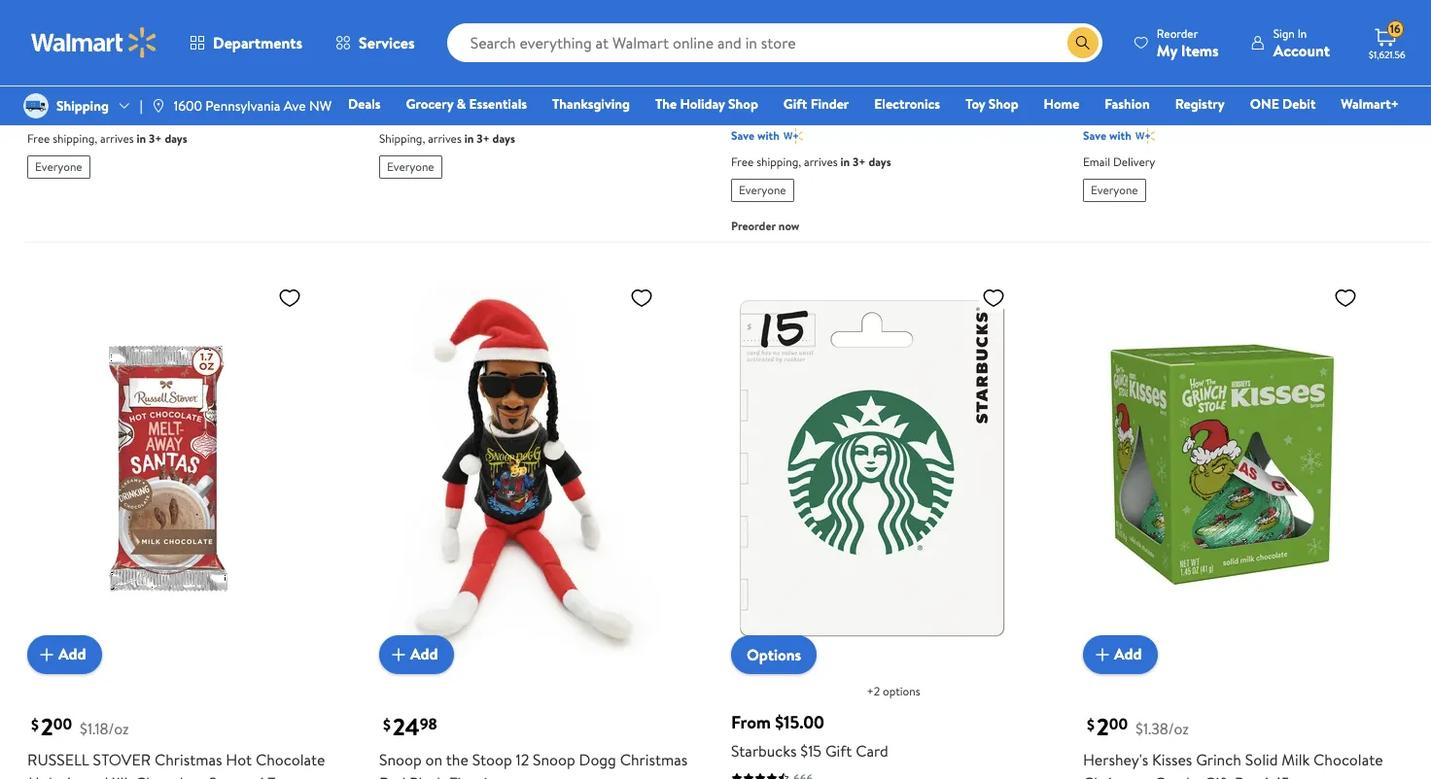 Task type: describe. For each thing, give the bounding box(es) containing it.
options for options from $59.88 – $59.99
[[731, 12, 779, 32]]

russell
[[27, 750, 89, 771]]

walmart
[[999, 48, 1055, 70]]

[digital]
[[1083, 72, 1138, 93]]

|
[[140, 96, 143, 116]]

with for wheels
[[758, 127, 780, 144]]

electronics
[[875, 94, 941, 114]]

–
[[856, 12, 863, 32]]

Search search field
[[447, 23, 1103, 62]]

in for sonic
[[137, 130, 146, 147]]

$ for $ 2 00 $1.18/oz russell stover christmas hot chocolate melt-away milk chocolate santas, 1.7 oz.
[[31, 715, 39, 736]]

starbucks $15 gift card image
[[731, 278, 1013, 659]]

sonic origins plus - nintendo switch
[[379, 48, 625, 70]]

6
[[1146, 102, 1152, 118]]

$10.00
[[1197, 12, 1235, 32]]

pc/mobile
[[1318, 48, 1390, 70]]

1 shop from the left
[[729, 94, 758, 114]]

gift inside "$ 2 00 $1.38/oz hershey's kisses grinch solid milk chocolate christmas candy, gift box 1.45 oz"
[[1205, 773, 1231, 780]]

&
[[457, 94, 466, 114]]

starbucks
[[731, 741, 797, 762]]

superstars
[[68, 48, 139, 70]]

my
[[1157, 39, 1178, 61]]

sonic superstars - nintendo switch
[[27, 48, 264, 70]]

away
[[64, 773, 100, 780]]

$28.49
[[493, 12, 533, 32]]

1 horizontal spatial days
[[493, 130, 515, 147]]

+2
[[867, 683, 880, 700]]

from $15.00 starbucks $15 gift card
[[731, 711, 889, 762]]

$1,621.56
[[1369, 48, 1406, 61]]

oz
[[1294, 773, 1309, 780]]

1 horizontal spatial arrives
[[428, 130, 462, 147]]

more for sonic superstars - nintendo switch
[[27, 12, 59, 32]]

+2 options
[[867, 683, 921, 700]]

league of legends $50 gift card - pc/mobile [digital]
[[1083, 48, 1390, 93]]

2:
[[887, 48, 899, 70]]

in for hot
[[841, 153, 850, 170]]

add button for $1.18/oz
[[27, 636, 102, 675]]

$ for $ 24 98
[[383, 715, 391, 736]]

toy shop link
[[957, 93, 1028, 115]]

walmart+ link
[[1333, 93, 1408, 115]]

walmart plus image for of
[[1136, 126, 1155, 146]]

sonic for sonic origins plus - nintendo switch
[[379, 48, 416, 70]]

edition
[[782, 72, 830, 93]]

home
[[1044, 94, 1080, 114]]

oz.
[[279, 773, 297, 780]]

save with for sonic superstars - nintendo switch
[[27, 104, 76, 120]]

grinch
[[1196, 750, 1242, 771]]

turbocharged
[[903, 48, 995, 70]]

1 horizontal spatial in
[[465, 130, 474, 147]]

one
[[1250, 94, 1280, 114]]

solid
[[1246, 750, 1278, 771]]

preorder
[[731, 218, 776, 234]]

more options from $10.00
[[1083, 12, 1235, 32]]

shipping
[[56, 96, 109, 116]]

$1.38/oz
[[1136, 718, 1189, 740]]

2 snoop from the left
[[533, 750, 576, 771]]

chocolate inside "$ 2 00 $1.38/oz hershey's kisses grinch solid milk chocolate christmas candy, gift box 1.45 oz"
[[1314, 750, 1384, 771]]

registry
[[1176, 94, 1225, 114]]

arrives for sonic
[[100, 130, 134, 147]]

walmart plus image
[[784, 126, 803, 146]]

options link
[[731, 636, 817, 675]]

deals
[[348, 94, 381, 114]]

0 horizontal spatial chocolate
[[135, 773, 205, 780]]

services
[[359, 32, 415, 53]]

- inside hot wheels unleashed 2: turbocharged walmart special edition - nintendo switch
[[834, 72, 839, 93]]

everyone for sonic superstars - nintendo switch
[[35, 158, 82, 175]]

everyone for hot wheels unleashed 2: turbocharged walmart special edition - nintendo switch
[[739, 182, 786, 198]]

the
[[446, 750, 469, 771]]

essentials
[[469, 94, 527, 114]]

grocery & essentials
[[406, 94, 527, 114]]

$59.99
[[866, 12, 905, 32]]

1600
[[174, 96, 202, 116]]

toy
[[966, 94, 986, 114]]

shipping, for wheels
[[757, 153, 801, 170]]

Walmart Site-Wide search field
[[447, 23, 1103, 62]]

christmas inside "$ 2 00 $1.38/oz hershey's kisses grinch solid milk chocolate christmas candy, gift box 1.45 oz"
[[1083, 773, 1151, 780]]

walmart plus image for origins
[[432, 103, 451, 122]]

reorder
[[1157, 25, 1198, 41]]

60
[[89, 78, 103, 95]]

hershey's kisses grinch solid milk chocolate christmas candy, gift box 1.45 oz image
[[1083, 278, 1365, 659]]

league
[[1083, 48, 1131, 70]]

finder
[[811, 94, 849, 114]]

$ 2 00 $1.18/oz russell stover christmas hot chocolate melt-away milk chocolate santas, 1.7 oz.
[[27, 711, 325, 780]]

gift down edition
[[784, 94, 808, 114]]

fashion
[[1105, 94, 1150, 114]]

00 for $ 2 00 $1.38/oz hershey's kisses grinch solid milk chocolate christmas candy, gift box 1.45 oz
[[1109, 714, 1128, 735]]

1.45
[[1264, 773, 1291, 780]]

deals link
[[339, 93, 390, 115]]

2 for $ 2 00 $1.18/oz russell stover christmas hot chocolate melt-away milk chocolate santas, 1.7 oz.
[[41, 711, 53, 744]]

1 horizontal spatial nintendo
[[513, 48, 577, 70]]

departments button
[[173, 19, 319, 66]]

1.7
[[259, 773, 275, 780]]

holiday
[[680, 94, 725, 114]]

now
[[779, 218, 800, 234]]

milk inside $ 2 00 $1.18/oz russell stover christmas hot chocolate melt-away milk chocolate santas, 1.7 oz.
[[103, 773, 131, 780]]

save for sonic origins plus - nintendo switch
[[379, 104, 403, 120]]

electronics link
[[866, 93, 949, 115]]

debit
[[1283, 94, 1316, 114]]

christmas inside $ 2 00 $1.18/oz russell stover christmas hot chocolate melt-away milk chocolate santas, 1.7 oz.
[[155, 750, 222, 771]]

arrives for hot
[[804, 153, 838, 170]]

gift finder link
[[775, 93, 858, 115]]

red
[[379, 773, 406, 780]]

more options from $51.99
[[27, 12, 177, 32]]

hot inside $ 2 00 $1.18/oz russell stover christmas hot chocolate melt-away milk chocolate santas, 1.7 oz.
[[226, 750, 252, 771]]

1600 pennsylvania ave nw
[[174, 96, 332, 116]]

00 for $ 2 00 $1.18/oz russell stover christmas hot chocolate melt-away milk chocolate santas, 1.7 oz.
[[53, 714, 72, 735]]

ave
[[284, 96, 306, 116]]

on
[[426, 750, 443, 771]]

unleashed
[[813, 48, 883, 70]]

free for sonic superstars - nintendo switch
[[27, 130, 50, 147]]

of
[[1135, 48, 1149, 70]]

everyone for sonic origins plus - nintendo switch
[[387, 158, 434, 175]]

walmart plus image for superstars
[[80, 103, 99, 122]]

more options from $28.49
[[379, 12, 533, 32]]

options for options
[[747, 644, 802, 666]]

more for league of legends $50 gift card - pc/mobile [digital]
[[1083, 12, 1115, 32]]

grocery
[[406, 94, 453, 114]]

add for $1.38/oz
[[1115, 644, 1142, 666]]

sign in to add to favorites list, starbucks $15 gift card image
[[982, 286, 1006, 310]]

toy shop
[[966, 94, 1019, 114]]

in
[[1298, 25, 1307, 41]]

preorder now
[[731, 218, 800, 234]]

options for origins
[[414, 12, 458, 32]]

registry link
[[1167, 93, 1234, 115]]

dogg
[[579, 750, 616, 771]]

save with for hot wheels unleashed 2: turbocharged walmart special edition - nintendo switch
[[731, 127, 780, 144]]

options for of
[[1118, 12, 1162, 32]]

12
[[516, 750, 529, 771]]

plush
[[409, 773, 445, 780]]

switch inside hot wheels unleashed 2: turbocharged walmart special edition - nintendo switch
[[910, 72, 955, 93]]

christmas inside snoop on the stoop 12 snoop dogg christmas red plush figurine
[[620, 750, 688, 771]]



Task type: locate. For each thing, give the bounding box(es) containing it.
$ 24 98
[[383, 711, 437, 744]]

from for sonic superstars - nintendo switch
[[109, 12, 138, 32]]

1 horizontal spatial switch
[[580, 48, 625, 70]]

3 $ from the left
[[1087, 715, 1095, 736]]

free shipping, arrives in 3+ days down shipping
[[27, 130, 187, 147]]

- up finder
[[834, 72, 839, 93]]

2 horizontal spatial add
[[1115, 644, 1142, 666]]

0 vertical spatial free
[[27, 130, 50, 147]]

nintendo down $51.99
[[152, 48, 215, 70]]

arrives down grocery
[[428, 130, 462, 147]]

2 inside "$ 2 00 $1.38/oz hershey's kisses grinch solid milk chocolate christmas candy, gift box 1.45 oz"
[[1097, 711, 1109, 744]]

arrives down gift finder
[[804, 153, 838, 170]]

snoop up red
[[379, 750, 422, 771]]

save with
[[27, 104, 76, 120], [379, 104, 428, 120], [731, 127, 780, 144], [1083, 127, 1132, 144]]

save for hot wheels unleashed 2: turbocharged walmart special edition - nintendo switch
[[731, 127, 755, 144]]

$15
[[801, 741, 822, 762]]

$ up hershey's at the right of page
[[1087, 715, 1095, 736]]

walmart plus image
[[80, 103, 99, 122], [432, 103, 451, 122], [1136, 126, 1155, 146]]

2 00 from the left
[[1109, 714, 1128, 735]]

shipping, arrives in 3+ days
[[379, 130, 515, 147]]

gift inside the from $15.00 starbucks $15 gift card
[[826, 741, 852, 762]]

$ left 24
[[383, 715, 391, 736]]

christmas up santas,
[[155, 750, 222, 771]]

$ up russell
[[31, 715, 39, 736]]

1 horizontal spatial 3+
[[477, 130, 490, 147]]

wheels
[[761, 48, 810, 70]]

1 horizontal spatial sonic
[[379, 48, 416, 70]]

sonic for sonic superstars - nintendo switch
[[27, 48, 64, 70]]

everyone up preorder now
[[739, 182, 786, 198]]

$1.18/oz
[[80, 718, 129, 740]]

from for sonic origins plus - nintendo switch
[[461, 12, 490, 32]]

account
[[1274, 39, 1330, 61]]

0 horizontal spatial 00
[[53, 714, 72, 735]]

1 vertical spatial card
[[856, 741, 889, 762]]

$ inside $ 24 98
[[383, 715, 391, 736]]

1 vertical spatial shipping,
[[757, 153, 801, 170]]

- left pc/mobile
[[1308, 48, 1314, 70]]

save with up email in the right top of the page
[[1083, 127, 1132, 144]]

2 add button from the left
[[379, 636, 454, 675]]

thanksgiving
[[552, 94, 630, 114]]

add button up $1.18/oz
[[27, 636, 102, 675]]

0 vertical spatial hot
[[731, 48, 757, 70]]

gift right $15
[[826, 741, 852, 762]]

snoop right 12
[[533, 750, 576, 771]]

more for sonic origins plus - nintendo switch
[[379, 12, 411, 32]]

gift inside league of legends $50 gift card - pc/mobile [digital]
[[1242, 48, 1268, 70]]

add to cart image for 24
[[387, 644, 410, 667]]

everyone
[[35, 158, 82, 175], [387, 158, 434, 175], [739, 182, 786, 198], [1091, 182, 1139, 198]]

save with left walmart plus icon
[[731, 127, 780, 144]]

shop down special
[[729, 94, 758, 114]]

0 horizontal spatial $
[[31, 715, 39, 736]]

more
[[27, 12, 59, 32], [379, 12, 411, 32], [1083, 12, 1115, 32]]

1 horizontal spatial add to cart image
[[387, 644, 410, 667]]

00 up russell
[[53, 714, 72, 735]]

$
[[31, 715, 39, 736], [383, 715, 391, 736], [1087, 715, 1095, 736]]

add button up 98
[[379, 636, 454, 675]]

days down essentials
[[493, 130, 515, 147]]

2 sonic from the left
[[379, 48, 416, 70]]

shipping, for superstars
[[53, 130, 97, 147]]

0 horizontal spatial add
[[58, 644, 86, 666]]

stoop
[[472, 750, 512, 771]]

save with down superstars
[[27, 104, 76, 120]]

days for sonic superstars - nintendo switch
[[165, 130, 187, 147]]

1 vertical spatial free shipping, arrives in 3+ days
[[731, 153, 892, 170]]

3+ down essentials
[[477, 130, 490, 147]]

3 add button from the left
[[1083, 636, 1158, 675]]

0 horizontal spatial free shipping, arrives in 3+ days
[[27, 130, 187, 147]]

snoop on the stoop 12 snoop dogg christmas red plush figurine
[[379, 750, 688, 780]]

3 from from the left
[[782, 12, 811, 32]]

in down |
[[137, 130, 146, 147]]

free for hot wheels unleashed 2: turbocharged walmart special edition - nintendo switch
[[731, 153, 754, 170]]

1 horizontal spatial free shipping, arrives in 3+ days
[[731, 153, 892, 170]]

options up from
[[747, 644, 802, 666]]

1 horizontal spatial 2
[[1097, 711, 1109, 744]]

1 horizontal spatial snoop
[[533, 750, 576, 771]]

1 snoop from the left
[[379, 750, 422, 771]]

options up origins
[[414, 12, 458, 32]]

plus
[[473, 48, 500, 70]]

1 add button from the left
[[27, 636, 102, 675]]

$59.88
[[814, 12, 853, 32]]

gift right $50
[[1242, 48, 1268, 70]]

save up shipping,
[[379, 104, 403, 120]]

hot up santas,
[[226, 750, 252, 771]]

1 00 from the left
[[53, 714, 72, 735]]

options from $59.88 – $59.99
[[731, 12, 905, 32]]

card down sign
[[1272, 48, 1305, 70]]

milk
[[1282, 750, 1310, 771], [103, 773, 131, 780]]

free shipping, arrives in 3+ days for wheels
[[731, 153, 892, 170]]

1 horizontal spatial christmas
[[620, 750, 688, 771]]

hot up special
[[731, 48, 757, 70]]

chocolate right solid
[[1314, 750, 1384, 771]]

box
[[1235, 773, 1261, 780]]

everyone for league of legends $50 gift card - pc/mobile [digital]
[[1091, 182, 1139, 198]]

from left $28.49
[[461, 12, 490, 32]]

save left shipping
[[27, 104, 51, 120]]

00 inside $ 2 00 $1.18/oz russell stover christmas hot chocolate melt-away milk chocolate santas, 1.7 oz.
[[53, 714, 72, 735]]

with for origins
[[405, 104, 428, 120]]

- right plus in the left of the page
[[504, 48, 510, 70]]

2 for $ 2 00 $1.38/oz hershey's kisses grinch solid milk chocolate christmas candy, gift box 1.45 oz
[[1097, 711, 1109, 744]]

3 add from the left
[[1115, 644, 1142, 666]]

- inside league of legends $50 gift card - pc/mobile [digital]
[[1308, 48, 1314, 70]]

options
[[731, 12, 779, 32], [747, 644, 802, 666]]

figurine
[[449, 773, 504, 780]]

2 more from the left
[[379, 12, 411, 32]]

arrives down shipping
[[100, 130, 134, 147]]

1 horizontal spatial hot
[[731, 48, 757, 70]]

sign in account
[[1274, 25, 1330, 61]]

stover
[[93, 750, 151, 771]]

1 horizontal spatial card
[[1272, 48, 1305, 70]]

0 horizontal spatial free
[[27, 130, 50, 147]]

more up "search icon"
[[1083, 12, 1115, 32]]

1 horizontal spatial add
[[410, 644, 438, 666]]

shipping, down walmart plus icon
[[757, 153, 801, 170]]

everyone down email delivery at the top right of the page
[[1091, 182, 1139, 198]]

with for of
[[1110, 127, 1132, 144]]

more up services
[[379, 12, 411, 32]]

1 horizontal spatial chocolate
[[256, 750, 325, 771]]

walmart image
[[31, 27, 158, 58]]

1 horizontal spatial add button
[[379, 636, 454, 675]]

2 2 from the left
[[1097, 711, 1109, 744]]

0 horizontal spatial sonic
[[27, 48, 64, 70]]

more up shipping
[[27, 12, 59, 32]]

card inside league of legends $50 gift card - pc/mobile [digital]
[[1272, 48, 1305, 70]]

walmart plus image left & at left
[[432, 103, 451, 122]]

2 $ from the left
[[383, 715, 391, 736]]

0 horizontal spatial snoop
[[379, 750, 422, 771]]

2 from from the left
[[461, 12, 490, 32]]

with up shipping,
[[405, 104, 428, 120]]

1 2 from the left
[[41, 711, 53, 744]]

1 $ from the left
[[31, 715, 39, 736]]

0 horizontal spatial in
[[137, 130, 146, 147]]

from left $51.99
[[109, 12, 138, 32]]

switch up pennsylvania
[[219, 48, 264, 70]]

0 horizontal spatial 2
[[41, 711, 53, 744]]

$15.00
[[775, 711, 825, 735]]

switch up thanksgiving
[[580, 48, 625, 70]]

add to cart image for $1.18/oz
[[35, 644, 58, 667]]

add up $1.18/oz
[[58, 644, 86, 666]]

candy,
[[1155, 773, 1201, 780]]

$ 2 00 $1.38/oz hershey's kisses grinch solid milk chocolate christmas candy, gift box 1.45 oz
[[1083, 711, 1384, 780]]

the holiday shop link
[[647, 93, 767, 115]]

2 add to cart image from the left
[[387, 644, 410, 667]]

save up email in the right top of the page
[[1083, 127, 1107, 144]]

card for $15.00
[[856, 741, 889, 762]]

card for of
[[1272, 48, 1305, 70]]

save for league of legends $50 gift card - pc/mobile [digital]
[[1083, 127, 1107, 144]]

$ inside "$ 2 00 $1.38/oz hershey's kisses grinch solid milk chocolate christmas candy, gift box 1.45 oz"
[[1087, 715, 1095, 736]]

free
[[27, 130, 50, 147], [731, 153, 754, 170]]

from left $59.88
[[782, 12, 811, 32]]

the
[[655, 94, 677, 114]]

1 horizontal spatial more
[[379, 12, 411, 32]]

2 horizontal spatial 3+
[[853, 153, 866, 170]]

2 horizontal spatial switch
[[910, 72, 955, 93]]

save with for league of legends $50 gift card - pc/mobile [digital]
[[1083, 127, 1132, 144]]

hot inside hot wheels unleashed 2: turbocharged walmart special edition - nintendo switch
[[731, 48, 757, 70]]

with left walmart plus icon
[[758, 127, 780, 144]]

christmas
[[155, 750, 222, 771], [620, 750, 688, 771], [1083, 773, 1151, 780]]

snoop on the stoop 12 snoop dogg christmas red plush figurine image
[[379, 278, 661, 659]]

0 horizontal spatial milk
[[103, 773, 131, 780]]

0 horizontal spatial card
[[856, 741, 889, 762]]

with for superstars
[[53, 104, 76, 120]]

0 horizontal spatial hot
[[226, 750, 252, 771]]

0 horizontal spatial arrives
[[100, 130, 134, 147]]

options up wheels
[[731, 12, 779, 32]]

walmart+
[[1341, 94, 1399, 114]]

0 vertical spatial shipping,
[[53, 130, 97, 147]]

1 from from the left
[[109, 12, 138, 32]]

00 inside "$ 2 00 $1.38/oz hershey's kisses grinch solid milk chocolate christmas candy, gift box 1.45 oz"
[[1109, 714, 1128, 735]]

$ for $ 2 00 $1.38/oz hershey's kisses grinch solid milk chocolate christmas candy, gift box 1.45 oz
[[1087, 715, 1095, 736]]

1 add to cart image from the left
[[35, 644, 58, 667]]

00 up hershey's at the right of page
[[1109, 714, 1128, 735]]

grocery & essentials link
[[397, 93, 536, 115]]

24
[[393, 711, 420, 744]]

3+ down sonic superstars - nintendo switch on the left top of page
[[149, 130, 162, 147]]

save for sonic superstars - nintendo switch
[[27, 104, 51, 120]]

1 add from the left
[[58, 644, 86, 666]]

special
[[731, 72, 779, 93]]

2 up russell
[[41, 711, 53, 744]]

add for $1.18/oz
[[58, 644, 86, 666]]

0 horizontal spatial christmas
[[155, 750, 222, 771]]

walmart plus image down 60
[[80, 103, 99, 122]]

reorder my items
[[1157, 25, 1219, 61]]

free shipping, arrives in 3+ days for superstars
[[27, 130, 187, 147]]

free shipping, arrives in 3+ days down walmart plus icon
[[731, 153, 892, 170]]

hot
[[731, 48, 757, 70], [226, 750, 252, 771]]

$ inside $ 2 00 $1.18/oz russell stover christmas hot chocolate melt-away milk chocolate santas, 1.7 oz.
[[31, 715, 39, 736]]

1 more from the left
[[27, 12, 59, 32]]

nintendo down 2:
[[843, 72, 907, 93]]

0 vertical spatial options
[[731, 12, 779, 32]]

1 sonic from the left
[[27, 48, 64, 70]]

0 horizontal spatial add to cart image
[[35, 644, 58, 667]]

days down electronics
[[869, 153, 892, 170]]

gift
[[1242, 48, 1268, 70], [784, 94, 808, 114], [826, 741, 852, 762], [1205, 773, 1231, 780]]

add up 98
[[410, 644, 438, 666]]

sonic left origins
[[379, 48, 416, 70]]

card inside the from $15.00 starbucks $15 gift card
[[856, 741, 889, 762]]

milk inside "$ 2 00 $1.38/oz hershey's kisses grinch solid milk chocolate christmas candy, gift box 1.45 oz"
[[1282, 750, 1310, 771]]

in down finder
[[841, 153, 850, 170]]

add to cart image
[[35, 644, 58, 667], [387, 644, 410, 667]]

fashion link
[[1096, 93, 1159, 115]]

1 vertical spatial milk
[[103, 773, 131, 780]]

christmas down hershey's at the right of page
[[1083, 773, 1151, 780]]

4 from from the left
[[1165, 12, 1194, 32]]

services button
[[319, 19, 431, 66]]

add up $1.38/oz
[[1115, 644, 1142, 666]]

from
[[731, 711, 771, 735]]

save down the holiday shop
[[731, 127, 755, 144]]

shipping, down shipping
[[53, 130, 97, 147]]

options up "of"
[[1118, 12, 1162, 32]]

3 more from the left
[[1083, 12, 1115, 32]]

2 add from the left
[[410, 644, 438, 666]]

add button for $1.38/oz
[[1083, 636, 1158, 675]]

0 horizontal spatial walmart plus image
[[80, 103, 99, 122]]

add to cart image
[[1091, 644, 1115, 667]]

switch down 'turbocharged'
[[910, 72, 955, 93]]

save with for sonic origins plus - nintendo switch
[[379, 104, 428, 120]]

card down +2
[[856, 741, 889, 762]]

with up email delivery at the top right of the page
[[1110, 127, 1132, 144]]

2 horizontal spatial walmart plus image
[[1136, 126, 1155, 146]]

0 horizontal spatial switch
[[219, 48, 264, 70]]

0 vertical spatial free shipping, arrives in 3+ days
[[27, 130, 187, 147]]

1 horizontal spatial milk
[[1282, 750, 1310, 771]]

nw
[[309, 96, 332, 116]]

delivery
[[1113, 153, 1156, 170]]

2 inside $ 2 00 $1.18/oz russell stover christmas hot chocolate melt-away milk chocolate santas, 1.7 oz.
[[41, 711, 53, 744]]

from for league of legends $50 gift card - pc/mobile [digital]
[[1165, 12, 1194, 32]]

origins
[[420, 48, 469, 70]]

2 horizontal spatial in
[[841, 153, 850, 170]]

0 vertical spatial milk
[[1282, 750, 1310, 771]]

with down superstars
[[53, 104, 76, 120]]

add button up $1.38/oz
[[1083, 636, 1158, 675]]

nintendo down $28.49
[[513, 48, 577, 70]]

0 horizontal spatial shop
[[729, 94, 758, 114]]

 image
[[150, 98, 166, 114]]

0 horizontal spatial shipping,
[[53, 130, 97, 147]]

5
[[794, 102, 800, 118]]

chocolate down stover at the left of page
[[135, 773, 205, 780]]

melt-
[[27, 773, 64, 780]]

1 horizontal spatial free
[[731, 153, 754, 170]]

add button for 24
[[379, 636, 454, 675]]

3+ for sonic
[[149, 130, 162, 147]]

days down the 1600
[[165, 130, 187, 147]]

from up my
[[1165, 12, 1194, 32]]

save
[[27, 104, 51, 120], [379, 104, 403, 120], [731, 127, 755, 144], [1083, 127, 1107, 144]]

kisses
[[1153, 750, 1193, 771]]

arrives
[[100, 130, 134, 147], [428, 130, 462, 147], [804, 153, 838, 170]]

2 horizontal spatial nintendo
[[843, 72, 907, 93]]

2 up hershey's at the right of page
[[1097, 711, 1109, 744]]

2 horizontal spatial chocolate
[[1314, 750, 1384, 771]]

98
[[420, 714, 437, 735]]

3+
[[149, 130, 162, 147], [477, 130, 490, 147], [853, 153, 866, 170]]

2 horizontal spatial arrives
[[804, 153, 838, 170]]

departments
[[213, 32, 303, 53]]

walmart plus image down 6
[[1136, 126, 1155, 146]]

sonic
[[27, 48, 64, 70], [379, 48, 416, 70]]

1 horizontal spatial shipping,
[[757, 153, 801, 170]]

chocolate
[[256, 750, 325, 771], [1314, 750, 1384, 771], [135, 773, 205, 780]]

3+ down gift finder link at the right of page
[[853, 153, 866, 170]]

everyone down shipping
[[35, 158, 82, 175]]

everyone down shipping,
[[387, 158, 434, 175]]

0 horizontal spatial 3+
[[149, 130, 162, 147]]

options up superstars
[[62, 12, 106, 32]]

options right +2
[[883, 683, 921, 700]]

2 horizontal spatial $
[[1087, 715, 1095, 736]]

2 horizontal spatial more
[[1083, 12, 1115, 32]]

milk down stover at the left of page
[[103, 773, 131, 780]]

0 vertical spatial card
[[1272, 48, 1305, 70]]

shipping,
[[53, 130, 97, 147], [757, 153, 801, 170]]

christmas right dogg
[[620, 750, 688, 771]]

0 horizontal spatial more
[[27, 12, 59, 32]]

nintendo inside hot wheels unleashed 2: turbocharged walmart special edition - nintendo switch
[[843, 72, 907, 93]]

sign in to add to favorites list, russell stover christmas hot chocolate melt-away milk chocolate santas, 1.7 oz. image
[[278, 286, 301, 310]]

1 horizontal spatial 00
[[1109, 714, 1128, 735]]

search icon image
[[1075, 35, 1091, 51]]

1 vertical spatial free
[[731, 153, 754, 170]]

save with up shipping,
[[379, 104, 428, 120]]

0 horizontal spatial nintendo
[[152, 48, 215, 70]]

santas,
[[209, 773, 256, 780]]

2 shop from the left
[[989, 94, 1019, 114]]

in
[[137, 130, 146, 147], [465, 130, 474, 147], [841, 153, 850, 170]]

in down grocery & essentials link
[[465, 130, 474, 147]]

3+ for hot
[[853, 153, 866, 170]]

add for 24
[[410, 644, 438, 666]]

0 horizontal spatial add button
[[27, 636, 102, 675]]

1 horizontal spatial shop
[[989, 94, 1019, 114]]

shop right toy
[[989, 94, 1019, 114]]

$50
[[1212, 48, 1238, 70]]

- down $51.99
[[142, 48, 148, 70]]

milk up "oz"
[[1282, 750, 1310, 771]]

2
[[41, 711, 53, 744], [1097, 711, 1109, 744]]

1 horizontal spatial $
[[383, 715, 391, 736]]

2 horizontal spatial add button
[[1083, 636, 1158, 675]]

1 vertical spatial options
[[747, 644, 802, 666]]

91
[[442, 78, 452, 95]]

russell stover christmas hot chocolate melt-away milk chocolate santas, 1.7 oz. image
[[27, 278, 309, 659]]

hot wheels unleashed 2: turbocharged walmart special edition - nintendo switch
[[731, 48, 1055, 93]]

sign in to add to favorites list, hershey's kisses grinch solid milk chocolate christmas candy, gift box 1.45 oz image
[[1334, 286, 1358, 310]]

sign in to add to favorites list, snoop on the stoop 12 snoop dogg christmas red plush figurine image
[[630, 286, 654, 310]]

days for hot wheels unleashed 2: turbocharged walmart special edition - nintendo switch
[[869, 153, 892, 170]]

thanksgiving link
[[544, 93, 639, 115]]

legends
[[1153, 48, 1209, 70]]

0 horizontal spatial days
[[165, 130, 187, 147]]

sign
[[1274, 25, 1295, 41]]

gift down grinch
[[1205, 773, 1231, 780]]

options for superstars
[[62, 12, 106, 32]]

2 horizontal spatial days
[[869, 153, 892, 170]]

2 horizontal spatial christmas
[[1083, 773, 1151, 780]]

chocolate up oz.
[[256, 750, 325, 771]]

home link
[[1035, 93, 1089, 115]]

sonic left superstars
[[27, 48, 64, 70]]

1 horizontal spatial walmart plus image
[[432, 103, 451, 122]]

 image
[[23, 93, 49, 119]]

1 vertical spatial hot
[[226, 750, 252, 771]]



Task type: vqa. For each thing, say whether or not it's contained in the screenshot.
rightmost Chocolate
yes



